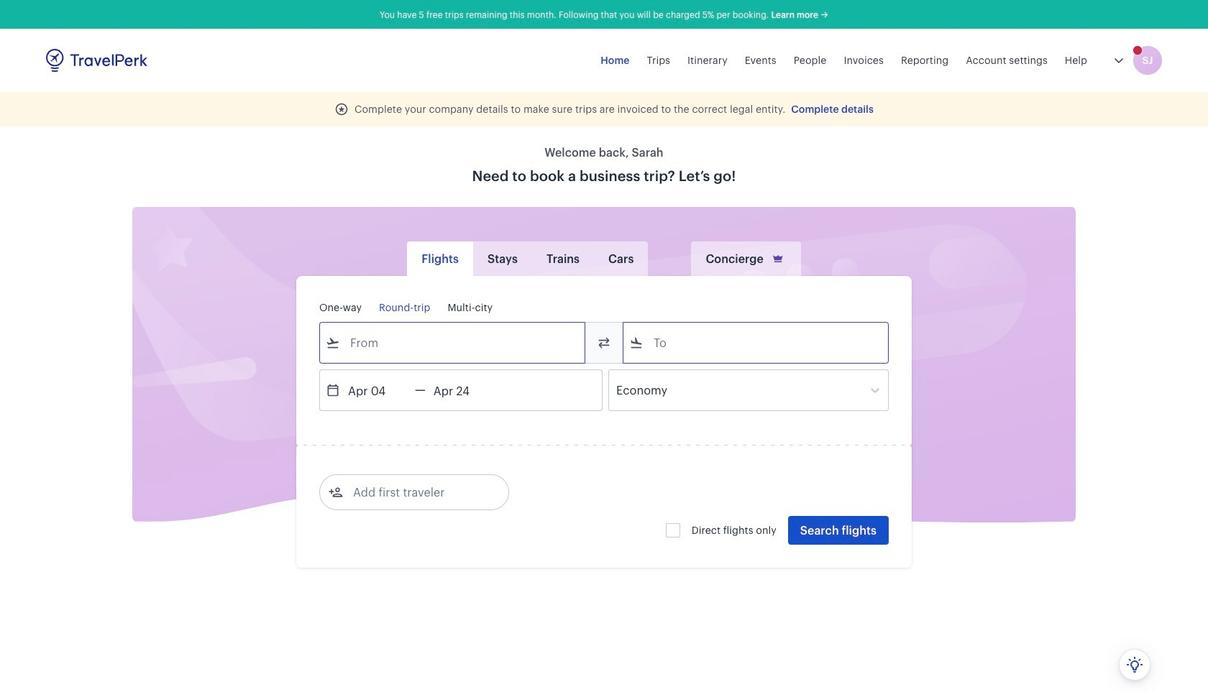 Task type: vqa. For each thing, say whether or not it's contained in the screenshot.
Return field at the top of the page
no



Task type: locate. For each thing, give the bounding box(es) containing it.
Depart text field
[[340, 370, 415, 411]]



Task type: describe. For each thing, give the bounding box(es) containing it.
Add first traveler search field
[[343, 481, 493, 504]]

Return text field
[[426, 370, 500, 411]]

To search field
[[644, 332, 869, 355]]

From search field
[[340, 332, 566, 355]]



